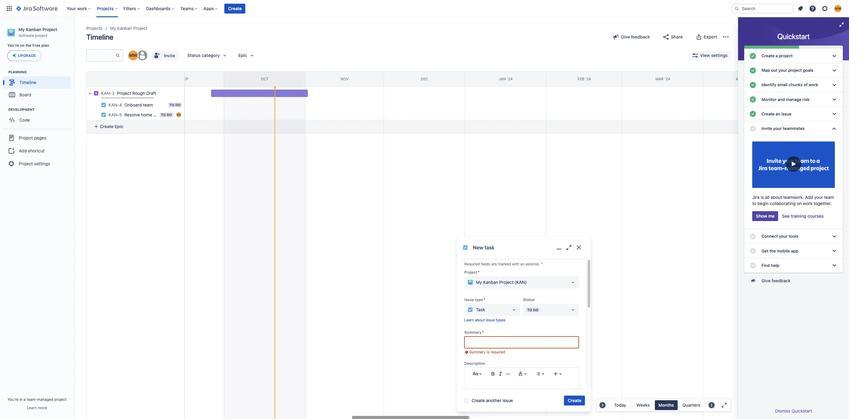 Task type: describe. For each thing, give the bounding box(es) containing it.
help image
[[809, 5, 816, 12]]

issue
[[464, 298, 474, 302]]

get
[[762, 249, 768, 253]]

kan-3 link
[[101, 90, 115, 96]]

your work button
[[65, 4, 93, 13]]

banner containing your work
[[0, 0, 849, 17]]

team-
[[27, 398, 37, 402]]

create for create an issue
[[762, 112, 774, 116]]

add people image
[[153, 52, 160, 59]]

oct
[[261, 77, 269, 81]]

project *
[[464, 270, 479, 275]]

learn more button
[[27, 406, 47, 411]]

do for resolve home page error
[[167, 113, 172, 117]]

settings for project settings
[[34, 161, 50, 166]]

summary for summary *
[[464, 330, 481, 335]]

work inside dropdown button
[[809, 82, 818, 87]]

your down create an issue
[[773, 126, 782, 131]]

chevron image for monitor and manage risk
[[831, 96, 838, 103]]

projects link
[[86, 25, 103, 32]]

kan-4 link
[[108, 102, 122, 108]]

sep
[[181, 77, 188, 81]]

marked
[[498, 262, 511, 267]]

to
[[752, 201, 756, 206]]

project inside 'my kanban project software project'
[[35, 33, 47, 38]]

checked image for map out your project goals
[[749, 67, 757, 74]]

enter full screen image
[[721, 402, 728, 409]]

courses
[[807, 214, 824, 219]]

project pages
[[19, 135, 46, 141]]

3
[[112, 91, 115, 96]]

chevron image for map out your project goals
[[831, 67, 838, 74]]

upgrade button
[[8, 51, 41, 61]]

export
[[704, 34, 717, 39]]

description
[[464, 361, 485, 366]]

view settings image
[[691, 52, 699, 59]]

learn about issue types
[[464, 318, 505, 323]]

kan- for 5
[[108, 112, 119, 117]]

summary *
[[464, 330, 484, 335]]

* right type
[[483, 298, 485, 302]]

apr
[[736, 77, 743, 81]]

error
[[164, 112, 174, 117]]

Search field
[[732, 4, 794, 13]]

mobile
[[777, 249, 790, 253]]

create button inside primary element
[[224, 4, 245, 13]]

feb
[[578, 77, 584, 81]]

my kanban project link
[[110, 25, 147, 32]]

dashboards
[[146, 6, 170, 11]]

feedback for the left the give feedback button
[[631, 34, 650, 39]]

0 vertical spatial quickstart
[[777, 32, 810, 41]]

primary element
[[4, 0, 732, 17]]

1 vertical spatial quickstart
[[792, 409, 812, 414]]

new
[[473, 245, 483, 250]]

epic button
[[235, 51, 259, 60]]

'24 for mar '24
[[665, 77, 670, 81]]

all
[[765, 195, 769, 200]]

plan
[[41, 43, 49, 48]]

chevron image for project
[[831, 52, 838, 60]]

issue for an
[[781, 112, 791, 116]]

0 horizontal spatial on
[[20, 43, 25, 48]]

me
[[768, 214, 775, 219]]

lists image
[[534, 370, 542, 378]]

shortcut
[[28, 148, 45, 153]]

to for resolve home page error
[[161, 113, 166, 117]]

kan-5 resolve home page error
[[108, 112, 174, 117]]

* down required at the bottom right of page
[[478, 270, 479, 275]]

my for my kanban project
[[110, 26, 116, 31]]

group containing project pages
[[2, 129, 71, 173]]

create for create another issue
[[471, 398, 485, 403]]

project right "3"
[[117, 91, 131, 96]]

give feedback for the give feedback button to the right
[[762, 278, 791, 284]]

1 horizontal spatial give feedback button
[[746, 276, 843, 286]]

checked image for monitor and manage risk
[[749, 96, 757, 103]]

my kanban project software project
[[18, 27, 57, 38]]

create a project
[[762, 53, 793, 58]]

planning
[[8, 70, 27, 74]]

chevron image for invite your teammates
[[831, 125, 838, 132]]

required
[[464, 262, 480, 267]]

free
[[32, 43, 40, 48]]

months
[[658, 403, 674, 408]]

status for status
[[523, 298, 535, 302]]

'24 for apr '24
[[744, 77, 750, 81]]

show me button
[[752, 212, 778, 221]]

1 horizontal spatial maria williams image
[[176, 112, 181, 117]]

Description - Main content area, start typing to enter text. text field
[[473, 388, 570, 402]]

weeks
[[636, 403, 650, 408]]

issue type *
[[464, 298, 485, 302]]

about inside the jira is all about teamwork. add your team to begin collaborating on work together.
[[771, 195, 782, 200]]

managed
[[37, 398, 53, 402]]

projects for projects link
[[86, 26, 103, 31]]

0 horizontal spatial give feedback button
[[609, 32, 654, 42]]

do for onboard team
[[175, 103, 181, 107]]

today button
[[610, 401, 630, 410]]

more
[[38, 406, 47, 410]]

chevron image inside find help dropdown button
[[831, 262, 838, 269]]

checked image
[[749, 233, 757, 240]]

0 horizontal spatial about
[[475, 318, 485, 323]]

my for my kanban project (kan)
[[476, 280, 482, 285]]

chevron image for identify small chunks of work
[[831, 81, 838, 89]]

1 vertical spatial an
[[520, 262, 524, 267]]

planning image
[[1, 69, 8, 76]]

fields
[[481, 262, 490, 267]]

2 vertical spatial to do
[[527, 308, 538, 312]]

create an issue
[[762, 112, 791, 116]]

view settings button
[[688, 51, 731, 60]]

task
[[476, 307, 485, 313]]

2 vertical spatial do
[[533, 308, 538, 312]]

months button
[[655, 401, 677, 410]]

checked image for create an issue
[[749, 110, 757, 118]]

a inside dropdown button
[[776, 53, 778, 58]]

to do for kan-4 onboard team
[[170, 103, 181, 107]]

you're for you're in a team-managed project
[[7, 398, 18, 402]]

development image
[[1, 106, 8, 114]]

chunks
[[789, 82, 803, 87]]

chevron image for mobile
[[831, 248, 838, 255]]

kan- for 3
[[101, 91, 112, 96]]

show me
[[756, 214, 775, 219]]

required
[[490, 350, 505, 355]]

task image
[[101, 112, 106, 117]]

italic ⌘i image
[[497, 370, 504, 378]]

filters
[[123, 6, 136, 11]]

another
[[486, 398, 501, 403]]

status category
[[187, 53, 220, 58]]

onboard
[[124, 102, 142, 108]]

is for required
[[486, 350, 489, 355]]

create an issue button
[[744, 107, 843, 121]]

to for onboard team
[[170, 103, 174, 107]]

pages
[[34, 135, 46, 141]]

view settings
[[700, 53, 728, 58]]

project inside project settings link
[[19, 161, 33, 166]]

find help
[[762, 263, 779, 268]]

filters button
[[122, 4, 142, 13]]

task image
[[101, 103, 106, 108]]

apps
[[203, 6, 214, 11]]

give feedback for the left the give feedback button
[[621, 34, 650, 39]]

issue for about
[[486, 318, 495, 323]]

1 vertical spatial a
[[24, 398, 26, 402]]

learn more
[[27, 406, 47, 410]]

bold ⌘b image
[[489, 370, 497, 378]]

add shortcut button
[[2, 145, 71, 157]]

resolve
[[124, 112, 140, 117]]

category
[[202, 53, 220, 58]]

dec
[[421, 77, 428, 81]]

your right out
[[778, 68, 787, 73]]

project down required at the bottom right of page
[[464, 270, 477, 275]]

risk
[[802, 97, 810, 102]]

'24 for jan '24
[[507, 77, 513, 81]]

kanban for my kanban project (kan)
[[483, 280, 498, 285]]

create epic button
[[90, 121, 181, 132]]

software
[[18, 33, 34, 38]]

timeline link
[[3, 77, 71, 89]]

share image
[[662, 33, 670, 41]]

find
[[762, 263, 770, 268]]

go full screen image
[[565, 244, 573, 251]]

type
[[475, 298, 483, 302]]

add inside button
[[19, 148, 27, 153]]

kanban for my kanban project software project
[[26, 27, 41, 32]]

open image for project
[[569, 279, 577, 286]]

planning group
[[3, 70, 74, 103]]

2 vertical spatial to
[[527, 308, 532, 312]]

identify small chunks of work button
[[744, 78, 843, 92]]

today
[[614, 403, 626, 408]]

chevron image for connect your tools
[[831, 233, 838, 240]]

my kanban project (kan)
[[476, 280, 526, 285]]

my for my kanban project software project
[[18, 27, 25, 32]]

project left (kan)
[[499, 280, 513, 285]]

see training courses link
[[781, 212, 824, 221]]

new task
[[473, 245, 494, 250]]

work inside popup button
[[77, 6, 87, 11]]

checked image for invite your teammates
[[749, 125, 757, 132]]

teamwork.
[[783, 195, 804, 200]]



Task type: locate. For each thing, give the bounding box(es) containing it.
1 vertical spatial summary
[[469, 350, 485, 355]]

0 vertical spatial chevron image
[[831, 52, 838, 60]]

more formatting image
[[504, 370, 511, 378]]

epic image
[[94, 91, 99, 96]]

0 vertical spatial you're
[[7, 43, 19, 48]]

1 horizontal spatial a
[[776, 53, 778, 58]]

discard & close image
[[575, 244, 582, 251]]

monitor and manage risk
[[762, 97, 810, 102]]

1 vertical spatial chevron image
[[831, 248, 838, 255]]

project down "filters" dropdown button
[[133, 26, 147, 31]]

1 vertical spatial work
[[809, 82, 818, 87]]

1 horizontal spatial to
[[170, 103, 174, 107]]

projects inside dropdown button
[[97, 6, 114, 11]]

to do right open icon
[[527, 308, 538, 312]]

new task image
[[463, 245, 468, 250]]

unassigned image
[[137, 51, 147, 60]]

0 horizontal spatial invite
[[164, 53, 175, 58]]

0 vertical spatial kan-
[[101, 91, 112, 96]]

checked image left monitor
[[749, 96, 757, 103]]

issue right another
[[502, 398, 513, 403]]

a up out
[[776, 53, 778, 58]]

project inside dropdown button
[[788, 68, 802, 73]]

* down learn about issue types link
[[482, 330, 484, 335]]

goals
[[803, 68, 813, 73]]

0 vertical spatial maria williams image
[[128, 51, 138, 60]]

kan- right epic image
[[101, 91, 112, 96]]

work right your
[[77, 6, 87, 11]]

give for the left the give feedback button
[[621, 34, 630, 39]]

create inside button
[[100, 124, 113, 129]]

kanban for my kanban project
[[117, 26, 132, 31]]

kan-
[[101, 91, 112, 96], [108, 102, 119, 108], [108, 112, 119, 117]]

0 horizontal spatial settings
[[34, 161, 50, 166]]

0 vertical spatial to
[[170, 103, 174, 107]]

group
[[2, 129, 71, 173]]

status left the category
[[187, 53, 201, 58]]

begin
[[757, 201, 769, 206]]

1 checked image from the top
[[749, 52, 757, 60]]

is inside the jira is all about teamwork. add your team to begin collaborating on work together.
[[761, 195, 764, 200]]

8 checked image from the top
[[749, 262, 757, 269]]

my inside 'my kanban project software project'
[[18, 27, 25, 32]]

task
[[484, 245, 494, 250]]

mar
[[655, 77, 664, 81]]

create
[[228, 6, 242, 11], [762, 53, 774, 58], [762, 112, 774, 116], [100, 124, 113, 129], [471, 398, 485, 403], [568, 398, 581, 403]]

notifications image
[[797, 5, 804, 12]]

project inside 'my kanban project software project'
[[42, 27, 57, 32]]

invite for invite your teammates
[[762, 126, 772, 131]]

maria williams image left add people icon
[[128, 51, 138, 60]]

on inside the jira is all about teamwork. add your team to begin collaborating on work together.
[[797, 201, 802, 206]]

issue down monitor and manage risk at the top right
[[781, 112, 791, 116]]

status for status category
[[187, 53, 201, 58]]

1 horizontal spatial give
[[762, 278, 771, 284]]

app
[[791, 249, 798, 253]]

show child issues image
[[86, 90, 94, 97]]

3 chevron image from the top
[[831, 96, 838, 103]]

jira
[[752, 195, 759, 200]]

quickstart right the dismiss
[[792, 409, 812, 414]]

1 horizontal spatial timeline
[[86, 33, 113, 41]]

on down teamwork.
[[797, 201, 802, 206]]

to do for kan-5 resolve home page error
[[161, 113, 172, 117]]

give feedback left the share image
[[621, 34, 650, 39]]

1 vertical spatial create button
[[564, 396, 585, 406]]

teams button
[[178, 4, 200, 13]]

page
[[153, 112, 163, 117]]

0 vertical spatial add
[[19, 148, 27, 153]]

summary for summary is required
[[469, 350, 485, 355]]

settings inside group
[[34, 161, 50, 166]]

summary down learn about issue types
[[464, 330, 481, 335]]

to up error at the top of the page
[[170, 103, 174, 107]]

0 horizontal spatial status
[[187, 53, 201, 58]]

create button
[[224, 4, 245, 13], [564, 396, 585, 406]]

create for create a project
[[762, 53, 774, 58]]

kanban inside 'my kanban project software project'
[[26, 27, 41, 32]]

1 vertical spatial maria williams image
[[176, 112, 181, 117]]

about
[[771, 195, 782, 200], [475, 318, 485, 323]]

kan-3 project rough draft
[[101, 91, 156, 96]]

2 vertical spatial issue
[[502, 398, 513, 403]]

with
[[512, 262, 519, 267]]

0 horizontal spatial team
[[143, 102, 153, 108]]

settings image
[[821, 5, 829, 12]]

open image
[[569, 279, 577, 286], [569, 306, 577, 314]]

map out your project goals
[[762, 68, 813, 73]]

checked image left map
[[749, 67, 757, 74]]

add
[[19, 148, 27, 153], [805, 195, 813, 200]]

settings inside dropdown button
[[711, 53, 728, 58]]

create inside dropdown button
[[762, 112, 774, 116]]

'24 right "feb"
[[585, 77, 591, 81]]

0 horizontal spatial to
[[161, 113, 166, 117]]

see
[[782, 214, 790, 219]]

to right open icon
[[527, 308, 532, 312]]

a right in
[[24, 398, 26, 402]]

kan-5 link
[[108, 112, 122, 118]]

1 open image from the top
[[569, 279, 577, 286]]

1 '24 from the left
[[507, 77, 513, 81]]

issue for another
[[502, 398, 513, 403]]

on up upgrade button
[[20, 43, 25, 48]]

minimize image
[[555, 244, 563, 251]]

kanban inside my kanban project link
[[117, 26, 132, 31]]

sidebar navigation image
[[67, 25, 81, 37]]

on
[[20, 43, 25, 48], [797, 201, 802, 206]]

open image for status
[[569, 306, 577, 314]]

my up software
[[18, 27, 25, 32]]

0 horizontal spatial do
[[167, 113, 172, 117]]

an inside dropdown button
[[776, 112, 780, 116]]

a
[[776, 53, 778, 58], [24, 398, 26, 402]]

apr '24
[[736, 77, 750, 81]]

give feedback down help
[[762, 278, 791, 284]]

'24 right jan
[[507, 77, 513, 81]]

projects right 'sidebar navigation' image
[[86, 26, 103, 31]]

1 horizontal spatial an
[[776, 112, 780, 116]]

project up plan
[[42, 27, 57, 32]]

4 chevron image from the top
[[831, 110, 838, 118]]

together.
[[814, 201, 832, 206]]

checked image for create a project
[[749, 52, 757, 60]]

team up home
[[143, 102, 153, 108]]

0 horizontal spatial learn
[[27, 406, 37, 410]]

None text field
[[465, 337, 578, 348]]

1 you're from the top
[[7, 43, 19, 48]]

appswitcher icon image
[[6, 5, 13, 12]]

projects up projects link
[[97, 6, 114, 11]]

identify
[[762, 82, 776, 87]]

about up collaborating
[[771, 195, 782, 200]]

project inside dropdown button
[[779, 53, 793, 58]]

1 vertical spatial team
[[824, 195, 834, 200]]

1 vertical spatial add
[[805, 195, 813, 200]]

1 horizontal spatial my
[[110, 26, 116, 31]]

connect your tools
[[762, 234, 798, 239]]

epic
[[238, 53, 247, 58], [115, 124, 123, 129]]

3 '24 from the left
[[665, 77, 670, 81]]

is left the all
[[761, 195, 764, 200]]

my kanban project
[[110, 26, 147, 31]]

give feedback button
[[609, 32, 654, 42], [746, 276, 843, 286]]

an down "and"
[[776, 112, 780, 116]]

0 horizontal spatial a
[[24, 398, 26, 402]]

0 horizontal spatial feedback
[[631, 34, 650, 39]]

required fields are marked with an asterisk *
[[464, 262, 542, 267]]

give feedback
[[621, 34, 650, 39], [762, 278, 791, 284]]

view
[[700, 53, 710, 58]]

monitor and manage risk button
[[744, 92, 843, 107]]

timeline inside 'planning' group
[[19, 80, 36, 85]]

board
[[19, 92, 31, 97]]

5 checked image from the top
[[749, 110, 757, 118]]

home
[[141, 112, 152, 117]]

the right 'get'
[[770, 249, 776, 253]]

issue
[[781, 112, 791, 116], [486, 318, 495, 323], [502, 398, 513, 403]]

error image
[[464, 350, 469, 355]]

'24 right the mar
[[665, 77, 670, 81]]

checked image inside map out your project goals dropdown button
[[749, 67, 757, 74]]

1 vertical spatial to
[[161, 113, 166, 117]]

1 horizontal spatial create button
[[564, 396, 585, 406]]

quarters button
[[679, 401, 704, 410]]

progress bar
[[744, 46, 843, 49]]

0 vertical spatial status
[[187, 53, 201, 58]]

0 horizontal spatial kanban
[[26, 27, 41, 32]]

1 horizontal spatial team
[[824, 195, 834, 200]]

banner
[[0, 0, 849, 17]]

project up add shortcut
[[19, 135, 33, 141]]

0 vertical spatial on
[[20, 43, 25, 48]]

to right home
[[161, 113, 166, 117]]

1 horizontal spatial invite
[[762, 126, 772, 131]]

maria williams image
[[128, 51, 138, 60], [176, 112, 181, 117]]

checked image inside monitor and manage risk "dropdown button"
[[749, 96, 757, 103]]

learn for learn about issue types
[[464, 318, 474, 323]]

kan- up kan-5 link
[[108, 102, 119, 108]]

checked image for identify small chunks of work
[[749, 81, 757, 89]]

0 horizontal spatial give
[[621, 34, 630, 39]]

create another issue
[[471, 398, 513, 403]]

upgrade
[[18, 53, 36, 58]]

0 vertical spatial to do
[[170, 103, 181, 107]]

2 checked image from the top
[[749, 67, 757, 74]]

projects button
[[95, 4, 120, 13]]

checked image for find help
[[749, 262, 757, 269]]

minimize image
[[838, 21, 845, 28]]

projects for projects dropdown button
[[97, 6, 114, 11]]

are
[[491, 262, 497, 267]]

checked image inside identify small chunks of work dropdown button
[[749, 81, 757, 89]]

1 horizontal spatial do
[[175, 103, 181, 107]]

checked image down apr '24
[[749, 81, 757, 89]]

status inside dropdown button
[[187, 53, 201, 58]]

work up see training courses
[[803, 201, 813, 206]]

jira software image
[[16, 5, 57, 12], [16, 5, 57, 12]]

0 horizontal spatial an
[[520, 262, 524, 267]]

invite for invite
[[164, 53, 175, 58]]

add inside the jira is all about teamwork. add your team to begin collaborating on work together.
[[805, 195, 813, 200]]

0 vertical spatial a
[[776, 53, 778, 58]]

2 you're from the top
[[7, 398, 18, 402]]

invite inside button
[[164, 53, 175, 58]]

my
[[110, 26, 116, 31], [18, 27, 25, 32], [476, 280, 482, 285]]

checked image left 'get'
[[749, 248, 757, 255]]

0 vertical spatial issue
[[781, 112, 791, 116]]

learn inside button
[[27, 406, 37, 410]]

0 horizontal spatial add
[[19, 148, 27, 153]]

5
[[119, 112, 122, 117]]

team inside the jira is all about teamwork. add your team to begin collaborating on work together.
[[824, 195, 834, 200]]

5 chevron image from the top
[[831, 125, 838, 132]]

summary
[[464, 330, 481, 335], [469, 350, 485, 355]]

0 vertical spatial projects
[[97, 6, 114, 11]]

checked image left find
[[749, 262, 757, 269]]

search image
[[734, 6, 739, 11]]

and
[[778, 97, 785, 102]]

1 vertical spatial kan-
[[108, 102, 119, 108]]

you're for you're on the free plan
[[7, 43, 19, 48]]

timeline
[[86, 33, 113, 41], [19, 80, 36, 85]]

kan- for 4
[[108, 102, 119, 108]]

6 checked image from the top
[[749, 125, 757, 132]]

0 vertical spatial do
[[175, 103, 181, 107]]

see training courses
[[782, 214, 824, 219]]

0 horizontal spatial is
[[486, 350, 489, 355]]

project up map out your project goals
[[779, 53, 793, 58]]

jan '24
[[499, 77, 513, 81]]

you're up upgrade button
[[7, 43, 19, 48]]

project pages link
[[2, 131, 71, 145]]

quickstart up 'create a project' dropdown button
[[777, 32, 810, 41]]

summary up description
[[469, 350, 485, 355]]

project down add shortcut
[[19, 161, 33, 166]]

help
[[771, 263, 779, 268]]

1 horizontal spatial the
[[770, 249, 776, 253]]

0 horizontal spatial the
[[25, 43, 31, 48]]

1 vertical spatial do
[[167, 113, 172, 117]]

summary is required
[[469, 350, 505, 355]]

create inside primary element
[[228, 6, 242, 11]]

0 vertical spatial timeline
[[86, 33, 113, 41]]

2 chevron image from the top
[[831, 81, 838, 89]]

epic inside button
[[115, 124, 123, 129]]

chevron image inside the "connect your tools" dropdown button
[[831, 233, 838, 240]]

an right with
[[520, 262, 524, 267]]

chevron image
[[831, 67, 838, 74], [831, 81, 838, 89], [831, 96, 838, 103], [831, 110, 838, 118], [831, 125, 838, 132], [831, 233, 838, 240]]

1 horizontal spatial on
[[797, 201, 802, 206]]

text styles image
[[472, 370, 479, 378]]

settings down add shortcut button
[[34, 161, 50, 166]]

add shortcut
[[19, 148, 45, 153]]

is left 'required'
[[486, 350, 489, 355]]

legend image
[[708, 402, 715, 409]]

kanban down are
[[483, 280, 498, 285]]

Search timeline text field
[[87, 50, 115, 61]]

project left goals
[[788, 68, 802, 73]]

1 vertical spatial the
[[770, 249, 776, 253]]

1 chevron image from the top
[[831, 52, 838, 60]]

in
[[19, 398, 23, 402]]

checked image inside get the mobile app dropdown button
[[749, 248, 757, 255]]

learn about issue types link
[[464, 318, 505, 323]]

is for all
[[761, 195, 764, 200]]

2 vertical spatial kan-
[[108, 112, 119, 117]]

0 vertical spatial summary
[[464, 330, 481, 335]]

1 vertical spatial status
[[523, 298, 535, 302]]

work inside the jira is all about teamwork. add your team to begin collaborating on work together.
[[803, 201, 813, 206]]

you're in a team-managed project
[[7, 398, 67, 402]]

2 chevron image from the top
[[831, 248, 838, 255]]

'24
[[507, 77, 513, 81], [585, 77, 591, 81], [665, 77, 670, 81], [744, 77, 750, 81]]

0 vertical spatial open image
[[569, 279, 577, 286]]

issue left types
[[486, 318, 495, 323]]

1 vertical spatial timeline
[[19, 80, 36, 85]]

2 horizontal spatial issue
[[781, 112, 791, 116]]

chevron image for create an issue
[[831, 110, 838, 118]]

checked image
[[749, 52, 757, 60], [749, 67, 757, 74], [749, 81, 757, 89], [749, 96, 757, 103], [749, 110, 757, 118], [749, 125, 757, 132], [749, 248, 757, 255], [749, 262, 757, 269]]

2 vertical spatial chevron image
[[831, 262, 838, 269]]

learn up summary *
[[464, 318, 474, 323]]

6 chevron image from the top
[[831, 233, 838, 240]]

0 vertical spatial settings
[[711, 53, 728, 58]]

issue inside dropdown button
[[781, 112, 791, 116]]

1 vertical spatial on
[[797, 201, 802, 206]]

my down project *
[[476, 280, 482, 285]]

3 checked image from the top
[[749, 81, 757, 89]]

work right the of
[[809, 82, 818, 87]]

invite down create an issue
[[762, 126, 772, 131]]

collaborating
[[770, 201, 796, 206]]

* right asterisk
[[541, 262, 542, 267]]

2 vertical spatial work
[[803, 201, 813, 206]]

manage
[[786, 97, 801, 102]]

export button
[[691, 32, 721, 42]]

project right managed
[[54, 398, 67, 402]]

settings right view
[[711, 53, 728, 58]]

kanban down the filters
[[117, 26, 132, 31]]

to
[[170, 103, 174, 107], [161, 113, 166, 117], [527, 308, 532, 312]]

maria williams image right error at the top of the page
[[176, 112, 181, 117]]

play invite your teammates video image
[[752, 139, 835, 191]]

'24 right "apr"
[[744, 77, 750, 81]]

1 vertical spatial learn
[[27, 406, 37, 410]]

1 vertical spatial give
[[762, 278, 771, 284]]

1 vertical spatial feedback
[[772, 278, 791, 284]]

1 horizontal spatial epic
[[238, 53, 247, 58]]

checked image for get the mobile app
[[749, 248, 757, 255]]

your inside dropdown button
[[779, 234, 788, 239]]

the inside dropdown button
[[770, 249, 776, 253]]

1 horizontal spatial status
[[523, 298, 535, 302]]

your left tools
[[779, 234, 788, 239]]

timeline up "board"
[[19, 80, 36, 85]]

chevron image inside 'create a project' dropdown button
[[831, 52, 838, 60]]

4 '24 from the left
[[744, 77, 750, 81]]

2 horizontal spatial do
[[533, 308, 538, 312]]

add right teamwork.
[[805, 195, 813, 200]]

0 horizontal spatial timeline
[[19, 80, 36, 85]]

3 chevron image from the top
[[831, 262, 838, 269]]

mar '24
[[655, 77, 670, 81]]

your inside the jira is all about teamwork. add your team to begin collaborating on work together.
[[814, 195, 823, 200]]

0 vertical spatial learn
[[464, 318, 474, 323]]

epic inside popup button
[[238, 53, 247, 58]]

'24 for feb '24
[[585, 77, 591, 81]]

project inside project pages link
[[19, 135, 33, 141]]

dashboards button
[[144, 4, 177, 13]]

7 checked image from the top
[[749, 248, 757, 255]]

2 open image from the top
[[569, 306, 577, 314]]

map out your project goals button
[[744, 63, 843, 78]]

you're on the free plan
[[7, 43, 49, 48]]

create for create epic
[[100, 124, 113, 129]]

dismiss quickstart link
[[775, 409, 812, 414]]

0 vertical spatial give
[[621, 34, 630, 39]]

timeline down projects link
[[86, 33, 113, 41]]

get the mobile app
[[762, 249, 798, 253]]

to do right home
[[161, 113, 172, 117]]

learn for learn more
[[27, 406, 37, 410]]

your up together.
[[814, 195, 823, 200]]

my right projects link
[[110, 26, 116, 31]]

status down (kan)
[[523, 298, 535, 302]]

project settings
[[19, 161, 50, 166]]

2 '24 from the left
[[585, 77, 591, 81]]

0 horizontal spatial give feedback
[[621, 34, 650, 39]]

0 horizontal spatial maria williams image
[[128, 51, 138, 60]]

development group
[[3, 107, 74, 128]]

invite right add people icon
[[164, 53, 175, 58]]

feedback for the give feedback button to the right
[[772, 278, 791, 284]]

team up together.
[[824, 195, 834, 200]]

1 horizontal spatial learn
[[464, 318, 474, 323]]

1 horizontal spatial settings
[[711, 53, 728, 58]]

checked image inside invite your teammates dropdown button
[[749, 125, 757, 132]]

open image
[[510, 306, 518, 314]]

play video image
[[786, 156, 801, 172]]

0 vertical spatial an
[[776, 112, 780, 116]]

kan-4 onboard team
[[108, 102, 153, 108]]

1 horizontal spatial issue
[[502, 398, 513, 403]]

video poster image
[[752, 139, 835, 191]]

project inside my kanban project link
[[133, 26, 147, 31]]

4 checked image from the top
[[749, 96, 757, 103]]

project up plan
[[35, 33, 47, 38]]

1 vertical spatial epic
[[115, 124, 123, 129]]

checked image inside 'create a project' dropdown button
[[749, 52, 757, 60]]

you're left in
[[7, 398, 18, 402]]

checked image left invite your teammates
[[749, 125, 757, 132]]

development
[[8, 108, 35, 112]]

learn down team-
[[27, 406, 37, 410]]

chevron image inside get the mobile app dropdown button
[[831, 248, 838, 255]]

0 horizontal spatial issue
[[486, 318, 495, 323]]

0 vertical spatial work
[[77, 6, 87, 11]]

add left "shortcut"
[[19, 148, 27, 153]]

1 horizontal spatial about
[[771, 195, 782, 200]]

asterisk
[[525, 262, 539, 267]]

create inside dropdown button
[[762, 53, 774, 58]]

connect
[[762, 234, 778, 239]]

settings for view settings
[[711, 53, 728, 58]]

(kan)
[[514, 280, 526, 285]]

0 vertical spatial give feedback
[[621, 34, 650, 39]]

0 vertical spatial epic
[[238, 53, 247, 58]]

to do up error at the top of the page
[[170, 103, 181, 107]]

your
[[778, 68, 787, 73], [773, 126, 782, 131], [814, 195, 823, 200], [779, 234, 788, 239]]

kanban up software
[[26, 27, 41, 32]]

checked image inside find help dropdown button
[[749, 262, 757, 269]]

give
[[621, 34, 630, 39], [762, 278, 771, 284]]

checked image left create an issue
[[749, 110, 757, 118]]

nov
[[341, 77, 349, 81]]

0 horizontal spatial my
[[18, 27, 25, 32]]

0 vertical spatial the
[[25, 43, 31, 48]]

0 vertical spatial about
[[771, 195, 782, 200]]

the left the free
[[25, 43, 31, 48]]

checked image left create a project
[[749, 52, 757, 60]]

1 vertical spatial issue
[[486, 318, 495, 323]]

your profile and settings image
[[834, 5, 842, 12]]

1 chevron image from the top
[[831, 67, 838, 74]]

settings
[[711, 53, 728, 58], [34, 161, 50, 166]]

code link
[[3, 114, 71, 126]]

1 vertical spatial about
[[475, 318, 485, 323]]

feedback down help
[[772, 278, 791, 284]]

weeks button
[[633, 401, 653, 410]]

checked image inside create an issue dropdown button
[[749, 110, 757, 118]]

1 vertical spatial you're
[[7, 398, 18, 402]]

about down task
[[475, 318, 485, 323]]

export icon image
[[695, 33, 703, 41]]

2 horizontal spatial my
[[476, 280, 482, 285]]

0 horizontal spatial epic
[[115, 124, 123, 129]]

invite inside dropdown button
[[762, 126, 772, 131]]

chevron image
[[831, 52, 838, 60], [831, 248, 838, 255], [831, 262, 838, 269]]

kan- down kan-4 "link"
[[108, 112, 119, 117]]

1 vertical spatial give feedback button
[[746, 276, 843, 286]]

feedback left the share image
[[631, 34, 650, 39]]

give for the give feedback button to the right
[[762, 278, 771, 284]]



Task type: vqa. For each thing, say whether or not it's contained in the screenshot.
More Formatting image
yes



